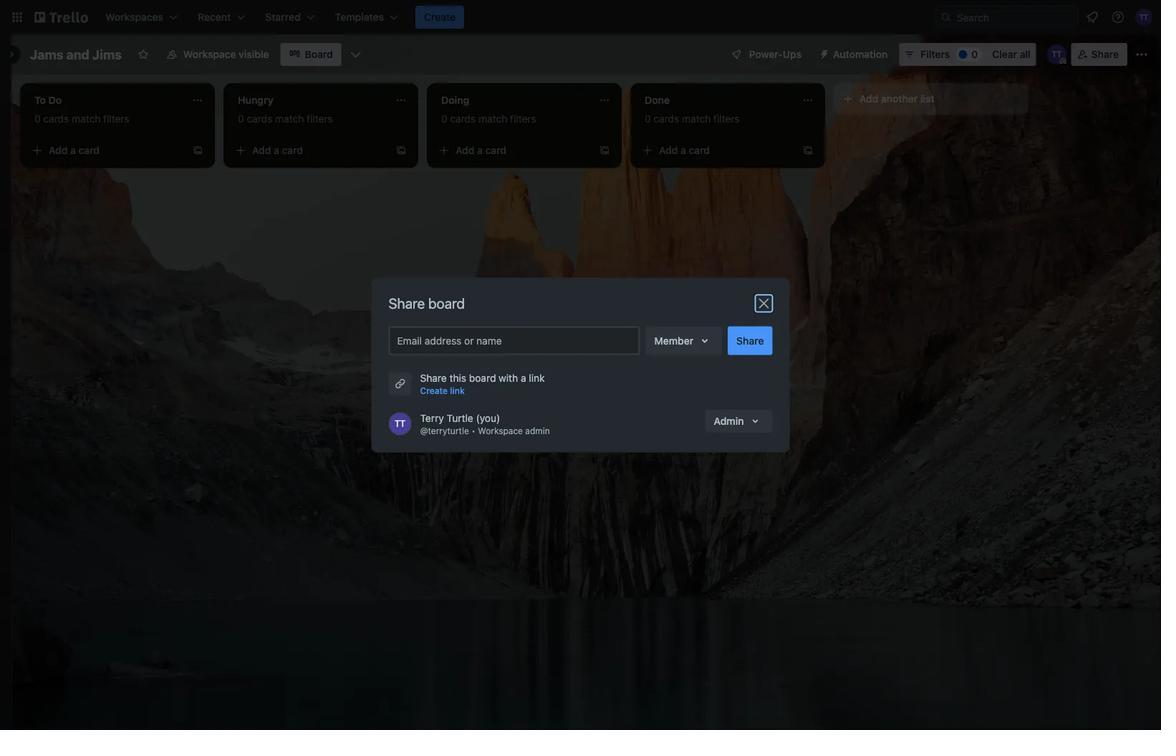 Task type: vqa. For each thing, say whether or not it's contained in the screenshot.
'Starred' popup button
no



Task type: locate. For each thing, give the bounding box(es) containing it.
workspace left visible
[[183, 48, 236, 60]]

a
[[70, 144, 76, 156], [274, 144, 279, 156], [477, 144, 483, 156], [681, 144, 686, 156], [521, 372, 526, 384]]

1 horizontal spatial create from template… image
[[803, 145, 814, 156]]

2 create from template… image from the left
[[599, 145, 610, 156]]

3 match from the left
[[479, 113, 508, 125]]

1 create from template… image from the left
[[396, 145, 407, 156]]

1 horizontal spatial workspace
[[478, 426, 523, 436]]

terry turtle (you) @terryturtle • workspace admin
[[420, 412, 550, 436]]

4 card from the left
[[689, 144, 710, 156]]

power-
[[749, 48, 783, 60]]

match for 4th add a card button from the left
[[682, 113, 711, 125]]

1 horizontal spatial board
[[469, 372, 496, 384]]

create from template… image
[[396, 145, 407, 156], [599, 145, 610, 156]]

Search field
[[952, 6, 1078, 28]]

0 cards match filters for 4th add a card button from the left
[[645, 113, 740, 125]]

1 0 cards match filters from the left
[[34, 113, 129, 125]]

add for 2nd add a card button from right
[[456, 144, 475, 156]]

share button
[[1072, 43, 1128, 66], [728, 326, 773, 355]]

create inside button
[[424, 11, 456, 23]]

jams and jims
[[30, 47, 122, 62]]

1 cards from the left
[[43, 113, 69, 125]]

create inside share this board with a link create link
[[420, 386, 448, 396]]

1 vertical spatial link
[[450, 386, 465, 396]]

1 create from template… image from the left
[[192, 145, 203, 156]]

1 horizontal spatial link
[[529, 372, 545, 384]]

2 create from template… image from the left
[[803, 145, 814, 156]]

terry turtle (terryturtle) image left terry
[[389, 412, 412, 435]]

0 horizontal spatial workspace
[[183, 48, 236, 60]]

power-ups
[[749, 48, 802, 60]]

0 horizontal spatial terry turtle (terryturtle) image
[[389, 412, 412, 435]]

1 add a card button from the left
[[26, 139, 186, 162]]

0 vertical spatial workspace
[[183, 48, 236, 60]]

all
[[1020, 48, 1031, 60]]

0
[[972, 48, 978, 60], [34, 113, 41, 125], [238, 113, 244, 125], [441, 113, 448, 125], [645, 113, 651, 125]]

share
[[1092, 48, 1119, 60], [389, 295, 425, 312], [737, 335, 764, 346], [420, 372, 447, 384]]

1 vertical spatial workspace
[[478, 426, 523, 436]]

member
[[655, 335, 694, 346]]

close image
[[756, 295, 773, 312]]

add for first add a card button from the left
[[49, 144, 68, 156]]

share this board with a link create link
[[420, 372, 545, 396]]

1 match from the left
[[72, 113, 101, 125]]

2 add a card from the left
[[252, 144, 303, 156]]

0 vertical spatial link
[[529, 372, 545, 384]]

3 0 cards match filters from the left
[[441, 113, 536, 125]]

customize views image
[[349, 47, 363, 62]]

3 add a card from the left
[[456, 144, 507, 156]]

4 match from the left
[[682, 113, 711, 125]]

share button down the close icon
[[728, 326, 773, 355]]

clear all button
[[987, 43, 1037, 66]]

2 card from the left
[[282, 144, 303, 156]]

workspace down (you)
[[478, 426, 523, 436]]

3 cards from the left
[[450, 113, 476, 125]]

0 horizontal spatial share button
[[728, 326, 773, 355]]

(you)
[[476, 412, 500, 424]]

3 add a card button from the left
[[433, 139, 593, 162]]

admin
[[525, 426, 550, 436]]

share inside share this board with a link create link
[[420, 372, 447, 384]]

create from template… image for first add a card button from the left
[[192, 145, 203, 156]]

card for 2nd add a card button from right
[[485, 144, 507, 156]]

automation button
[[813, 43, 897, 66]]

jams
[[30, 47, 63, 62]]

0 cards match filters for second add a card button from the left
[[238, 113, 333, 125]]

2 match from the left
[[275, 113, 304, 125]]

1 vertical spatial create
[[420, 386, 448, 396]]

0 cards match filters for 2nd add a card button from right
[[441, 113, 536, 125]]

1 vertical spatial board
[[469, 372, 496, 384]]

3 card from the left
[[485, 144, 507, 156]]

terry turtle (terryturtle) image
[[1136, 9, 1153, 26]]

workspace inside terry turtle (you) @terryturtle • workspace admin
[[478, 426, 523, 436]]

add inside button
[[860, 93, 879, 105]]

workspace
[[183, 48, 236, 60], [478, 426, 523, 436]]

cards
[[43, 113, 69, 125], [247, 113, 273, 125], [450, 113, 476, 125], [654, 113, 680, 125]]

0 notifications image
[[1084, 9, 1101, 26]]

0 horizontal spatial link
[[450, 386, 465, 396]]

0 horizontal spatial create from template… image
[[192, 145, 203, 156]]

match
[[72, 113, 101, 125], [275, 113, 304, 125], [479, 113, 508, 125], [682, 113, 711, 125]]

add for second add a card button from the left
[[252, 144, 271, 156]]

1 horizontal spatial create from template… image
[[599, 145, 610, 156]]

workspace inside button
[[183, 48, 236, 60]]

search image
[[941, 11, 952, 23]]

2 cards from the left
[[247, 113, 273, 125]]

board
[[429, 295, 465, 312], [469, 372, 496, 384]]

turtle
[[447, 412, 473, 424]]

card for first add a card button from the left
[[78, 144, 100, 156]]

1 horizontal spatial share button
[[1072, 43, 1128, 66]]

0 horizontal spatial board
[[429, 295, 465, 312]]

link right with at the bottom left of page
[[529, 372, 545, 384]]

create button
[[416, 6, 464, 29]]

add a card
[[49, 144, 100, 156], [252, 144, 303, 156], [456, 144, 507, 156], [659, 144, 710, 156]]

4 add a card from the left
[[659, 144, 710, 156]]

link down this
[[450, 386, 465, 396]]

share button down 0 notifications image
[[1072, 43, 1128, 66]]

workspace visible
[[183, 48, 269, 60]]

match for 2nd add a card button from right
[[479, 113, 508, 125]]

board
[[305, 48, 333, 60]]

4 0 cards match filters from the left
[[645, 113, 740, 125]]

create
[[424, 11, 456, 23], [420, 386, 448, 396]]

1 horizontal spatial terry turtle (terryturtle) image
[[1047, 44, 1067, 64]]

filters
[[103, 113, 129, 125], [307, 113, 333, 125], [510, 113, 536, 125], [714, 113, 740, 125]]

terry turtle (terryturtle) image right all
[[1047, 44, 1067, 64]]

board link
[[281, 43, 342, 66]]

create from template… image for 4th add a card button from the left
[[803, 145, 814, 156]]

filters
[[921, 48, 950, 60]]

switch to… image
[[10, 10, 24, 24]]

0 vertical spatial board
[[429, 295, 465, 312]]

0 vertical spatial create
[[424, 11, 456, 23]]

add
[[860, 93, 879, 105], [49, 144, 68, 156], [252, 144, 271, 156], [456, 144, 475, 156], [659, 144, 678, 156]]

link
[[529, 372, 545, 384], [450, 386, 465, 396]]

add a card button
[[26, 139, 186, 162], [229, 139, 390, 162], [433, 139, 593, 162], [636, 139, 797, 162]]

1 card from the left
[[78, 144, 100, 156]]

0 cards match filters
[[34, 113, 129, 125], [238, 113, 333, 125], [441, 113, 536, 125], [645, 113, 740, 125]]

create from template… image
[[192, 145, 203, 156], [803, 145, 814, 156]]

card
[[78, 144, 100, 156], [282, 144, 303, 156], [485, 144, 507, 156], [689, 144, 710, 156]]

0 cards match filters for first add a card button from the left
[[34, 113, 129, 125]]

1 vertical spatial terry turtle (terryturtle) image
[[389, 412, 412, 435]]

0 for first add a card button from the left
[[34, 113, 41, 125]]

ups
[[783, 48, 802, 60]]

match for second add a card button from the left
[[275, 113, 304, 125]]

list
[[921, 93, 935, 105]]

2 0 cards match filters from the left
[[238, 113, 333, 125]]

terry turtle (terryturtle) image
[[1047, 44, 1067, 64], [389, 412, 412, 435]]

4 add a card button from the left
[[636, 139, 797, 162]]

0 horizontal spatial create from template… image
[[396, 145, 407, 156]]



Task type: describe. For each thing, give the bounding box(es) containing it.
automation
[[833, 48, 888, 60]]

star or unstar board image
[[137, 49, 149, 60]]

0 vertical spatial terry turtle (terryturtle) image
[[1047, 44, 1067, 64]]

share board
[[389, 295, 465, 312]]

4 filters from the left
[[714, 113, 740, 125]]

clear
[[993, 48, 1018, 60]]

card for second add a card button from the left
[[282, 144, 303, 156]]

Email address or name text field
[[397, 331, 637, 351]]

1 vertical spatial share button
[[728, 326, 773, 355]]

primary element
[[0, 0, 1162, 34]]

2 filters from the left
[[307, 113, 333, 125]]

3 filters from the left
[[510, 113, 536, 125]]

2 add a card button from the left
[[229, 139, 390, 162]]

match for first add a card button from the left
[[72, 113, 101, 125]]

show menu image
[[1135, 47, 1149, 62]]

terry
[[420, 412, 444, 424]]

1 add a card from the left
[[49, 144, 100, 156]]

with
[[499, 372, 518, 384]]

4 cards from the left
[[654, 113, 680, 125]]

board inside share this board with a link create link
[[469, 372, 496, 384]]

1 filters from the left
[[103, 113, 129, 125]]

Board name text field
[[23, 43, 129, 66]]

admin
[[714, 415, 744, 427]]

jims
[[92, 47, 122, 62]]

create link button
[[420, 384, 465, 398]]

another
[[881, 93, 918, 105]]

0 for second add a card button from the left
[[238, 113, 244, 125]]

admin button
[[705, 410, 773, 432]]

this
[[450, 372, 467, 384]]

workspace visible button
[[158, 43, 278, 66]]

@terryturtle
[[420, 426, 469, 436]]

member button
[[646, 326, 722, 355]]

clear all
[[993, 48, 1031, 60]]

add for 4th add a card button from the left
[[659, 144, 678, 156]]

add another list
[[860, 93, 935, 105]]

0 for 4th add a card button from the left
[[645, 113, 651, 125]]

0 vertical spatial share button
[[1072, 43, 1128, 66]]

add for add another list button
[[860, 93, 879, 105]]

open information menu image
[[1111, 10, 1126, 24]]

add another list button
[[834, 83, 1029, 115]]

card for 4th add a card button from the left
[[689, 144, 710, 156]]

a inside share this board with a link create link
[[521, 372, 526, 384]]

0 for 2nd add a card button from right
[[441, 113, 448, 125]]

•
[[472, 426, 476, 436]]

sm image
[[813, 43, 833, 63]]

visible
[[239, 48, 269, 60]]

and
[[66, 47, 89, 62]]

power-ups button
[[721, 43, 811, 66]]



